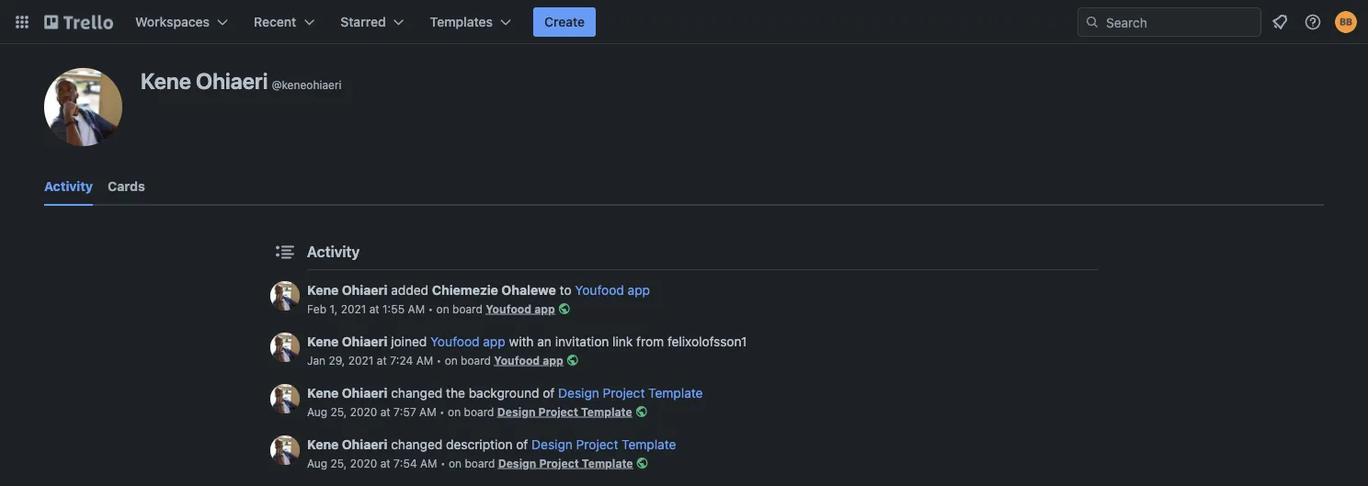 Task type: locate. For each thing, give the bounding box(es) containing it.
design project template link up anyone on the internet can see this board. only board members can edit. icon
[[532, 437, 676, 453]]

0 vertical spatial 2020
[[350, 406, 377, 418]]

workspaces
[[135, 14, 210, 29]]

2 changed from the top
[[391, 437, 443, 453]]

1 vertical spatial changed
[[391, 437, 443, 453]]

board down description
[[465, 457, 495, 470]]

2021
[[341, 303, 366, 315], [348, 354, 374, 367]]

1 vertical spatial anyone on the internet can see this board. only board members can edit. image
[[564, 351, 582, 370]]

0 notifications image
[[1269, 11, 1291, 33]]

on for joined
[[445, 354, 458, 367]]

link
[[613, 334, 633, 350]]

1 vertical spatial kene ohiaeri (keneohiaeri) image
[[270, 436, 300, 465]]

at left 7:57 in the left bottom of the page
[[380, 406, 391, 418]]

youfood app link up jan 29, 2021 at 7:24 am • on board youfood app
[[431, 334, 506, 350]]

7:57
[[394, 406, 416, 418]]

on down chiemezie
[[436, 303, 449, 315]]

2 25, from the top
[[331, 457, 347, 470]]

at for added
[[369, 303, 380, 315]]

am down "added" on the left bottom of the page
[[408, 303, 425, 315]]

kene for kene ohiaeri joined youfood app with an invitation link from felixolofsson1
[[307, 334, 339, 350]]

activity up 1,
[[307, 243, 360, 261]]

1 kene ohiaeri (keneohiaeri) image from the top
[[270, 281, 300, 311]]

0 vertical spatial of
[[543, 386, 555, 401]]

0 horizontal spatial of
[[516, 437, 528, 453]]

1,
[[330, 303, 338, 315]]

from
[[637, 334, 664, 350]]

25,
[[331, 406, 347, 418], [331, 457, 347, 470]]

on up the
[[445, 354, 458, 367]]

2020 left 7:57 in the left bottom of the page
[[350, 406, 377, 418]]

on for changed description of
[[449, 457, 462, 470]]

at left the 7:24
[[377, 354, 387, 367]]

0 vertical spatial kene ohiaeri (keneohiaeri) image
[[270, 281, 300, 311]]

project
[[603, 386, 645, 401], [539, 406, 578, 418], [576, 437, 618, 453], [539, 457, 579, 470]]

ohalewe
[[502, 283, 556, 298]]

on down description
[[449, 457, 462, 470]]

0 vertical spatial activity
[[44, 179, 93, 194]]

2020
[[350, 406, 377, 418], [350, 457, 377, 470]]

0 vertical spatial changed
[[391, 386, 443, 401]]

2021 for added
[[341, 303, 366, 315]]

youfood right to
[[575, 283, 624, 298]]

youfood app link down ohalewe
[[486, 303, 555, 315]]

0 horizontal spatial activity
[[44, 179, 93, 194]]

0 vertical spatial aug
[[307, 406, 328, 418]]

app left with
[[483, 334, 506, 350]]

board down chiemezie
[[453, 303, 483, 315]]

Search field
[[1100, 8, 1261, 36]]

youfood app link down kene ohiaeri joined youfood app with an invitation link from felixolofsson1
[[494, 354, 564, 367]]

templates button
[[419, 7, 522, 37]]

jan
[[307, 354, 326, 367]]

• down "added" on the left bottom of the page
[[428, 303, 433, 315]]

kene ohiaeri (keneohiaeri) image
[[270, 281, 300, 311], [270, 333, 300, 362]]

anyone on the internet can see this board. only board members can edit. image down to
[[555, 300, 574, 318]]

2021 right 29,
[[348, 354, 374, 367]]

recent
[[254, 14, 296, 29]]

anyone on the internet can see this board. only board members can edit. image for design project template
[[633, 403, 651, 421]]

design project template link
[[558, 386, 703, 401], [497, 406, 633, 418], [532, 437, 676, 453], [498, 457, 633, 470]]

29,
[[329, 354, 345, 367]]

1 vertical spatial kene ohiaeri (keneohiaeri) image
[[270, 333, 300, 362]]

ohiaeri
[[196, 68, 268, 94], [342, 283, 388, 298], [342, 334, 388, 350], [342, 386, 388, 401], [342, 437, 388, 453]]

youfood down ohalewe
[[486, 303, 532, 315]]

kene ohiaeri @keneohiaeri
[[141, 68, 342, 94]]

•
[[428, 303, 433, 315], [437, 354, 442, 367], [440, 406, 445, 418], [441, 457, 446, 470]]

2 2020 from the top
[[350, 457, 377, 470]]

1 horizontal spatial activity
[[307, 243, 360, 261]]

1 changed from the top
[[391, 386, 443, 401]]

on
[[436, 303, 449, 315], [445, 354, 458, 367], [448, 406, 461, 418], [449, 457, 462, 470]]

back to home image
[[44, 7, 113, 37]]

at
[[369, 303, 380, 315], [377, 354, 387, 367], [380, 406, 391, 418], [380, 457, 391, 470]]

1 25, from the top
[[331, 406, 347, 418]]

activity left cards
[[44, 179, 93, 194]]

design project template link down kene ohiaeri changed the background of design project template
[[497, 406, 633, 418]]

changed
[[391, 386, 443, 401], [391, 437, 443, 453]]

recent button
[[243, 7, 326, 37]]

of right description
[[516, 437, 528, 453]]

am right the 7:24
[[416, 354, 433, 367]]

1 vertical spatial 2020
[[350, 457, 377, 470]]

bob builder (bobbuilder40) image
[[1336, 11, 1358, 33]]

0 vertical spatial 2021
[[341, 303, 366, 315]]

of
[[543, 386, 555, 401], [516, 437, 528, 453]]

design
[[558, 386, 600, 401], [497, 406, 536, 418], [532, 437, 573, 453], [498, 457, 537, 470]]

25, down 29,
[[331, 406, 347, 418]]

feb 1, 2021 at 1:55 am • on board youfood app
[[307, 303, 555, 315]]

anyone on the internet can see this board. only board members can edit. image down the invitation
[[564, 351, 582, 370]]

app
[[628, 283, 650, 298], [535, 303, 555, 315], [483, 334, 506, 350], [543, 354, 564, 367]]

aug 25, 2020 at 7:57 am • on board design project template
[[307, 406, 633, 418]]

anyone on the internet can see this board. only board members can edit. image up anyone on the internet can see this board. only board members can edit. icon
[[633, 403, 651, 421]]

1 vertical spatial 2021
[[348, 354, 374, 367]]

workspaces button
[[124, 7, 239, 37]]

0 vertical spatial kene ohiaeri (keneohiaeri) image
[[270, 384, 300, 414]]

kene
[[141, 68, 191, 94], [307, 283, 339, 298], [307, 334, 339, 350], [307, 386, 339, 401], [307, 437, 339, 453]]

anyone on the internet can see this board. only board members can edit. image
[[633, 454, 652, 473]]

board up the
[[461, 354, 491, 367]]

• for added
[[428, 303, 433, 315]]

@keneohiaeri
[[272, 79, 342, 92]]

kene ohiaeri (keneohiaeri) image for kene ohiaeri changed the background of design project template
[[270, 384, 300, 414]]

board down the
[[464, 406, 494, 418]]

youfood app link
[[575, 283, 650, 298], [486, 303, 555, 315], [431, 334, 506, 350], [494, 354, 564, 367]]

at left 1:55
[[369, 303, 380, 315]]

• for joined
[[437, 354, 442, 367]]

anyone on the internet can see this board. only board members can edit. image
[[555, 300, 574, 318], [564, 351, 582, 370], [633, 403, 651, 421]]

1 kene ohiaeri (keneohiaeri) image from the top
[[270, 384, 300, 414]]

25, for kene ohiaeri changed the background of design project template
[[331, 406, 347, 418]]

1 aug from the top
[[307, 406, 328, 418]]

board for added
[[453, 303, 483, 315]]

youfood
[[575, 283, 624, 298], [486, 303, 532, 315], [431, 334, 480, 350], [494, 354, 540, 367]]

am right 7:54
[[420, 457, 437, 470]]

activity
[[44, 179, 93, 194], [307, 243, 360, 261]]

youfood app link right to
[[575, 283, 650, 298]]

• right 7:57 in the left bottom of the page
[[440, 406, 445, 418]]

1:55
[[383, 303, 405, 315]]

of right background
[[543, 386, 555, 401]]

1 vertical spatial of
[[516, 437, 528, 453]]

ohiaeri for kene ohiaeri @keneohiaeri
[[196, 68, 268, 94]]

changed up 7:57 in the left bottom of the page
[[391, 386, 443, 401]]

anyone on the internet can see this board. only board members can edit. image for youfood app
[[564, 351, 582, 370]]

starred
[[341, 14, 386, 29]]

am right 7:57 in the left bottom of the page
[[420, 406, 437, 418]]

25, left 7:54
[[331, 457, 347, 470]]

changed up 7:54
[[391, 437, 443, 453]]

kene ohiaeri (keneohiaeri) image left the feb
[[270, 281, 300, 311]]

aug
[[307, 406, 328, 418], [307, 457, 328, 470]]

• right 7:54
[[441, 457, 446, 470]]

ohiaeri for kene ohiaeri changed the background of design project template
[[342, 386, 388, 401]]

2 vertical spatial anyone on the internet can see this board. only board members can edit. image
[[633, 403, 651, 421]]

kene ohiaeri (keneohiaeri) image left jan
[[270, 333, 300, 362]]

• for changed the background of
[[440, 406, 445, 418]]

at for changed the background of
[[380, 406, 391, 418]]

background
[[469, 386, 539, 401]]

1 vertical spatial activity
[[307, 243, 360, 261]]

2021 right 1,
[[341, 303, 366, 315]]

2 kene ohiaeri (keneohiaeri) image from the top
[[270, 436, 300, 465]]

1 vertical spatial aug
[[307, 457, 328, 470]]

templates
[[430, 14, 493, 29]]

1 horizontal spatial of
[[543, 386, 555, 401]]

aug down jan
[[307, 406, 328, 418]]

description
[[446, 437, 513, 453]]

changed for description
[[391, 437, 443, 453]]

• right the 7:24
[[437, 354, 442, 367]]

am
[[408, 303, 425, 315], [416, 354, 433, 367], [420, 406, 437, 418], [420, 457, 437, 470]]

design project template link down the kene ohiaeri changed description of design project template
[[498, 457, 633, 470]]

2 kene ohiaeri (keneohiaeri) image from the top
[[270, 333, 300, 362]]

template
[[649, 386, 703, 401], [581, 406, 633, 418], [622, 437, 676, 453], [582, 457, 633, 470]]

board
[[453, 303, 483, 315], [461, 354, 491, 367], [464, 406, 494, 418], [465, 457, 495, 470]]

2020 left 7:54
[[350, 457, 377, 470]]

create button
[[533, 7, 596, 37]]

chiemezie
[[432, 283, 498, 298]]

2 aug from the top
[[307, 457, 328, 470]]

0 vertical spatial 25,
[[331, 406, 347, 418]]

1 vertical spatial 25,
[[331, 457, 347, 470]]

activity link
[[44, 170, 93, 206]]

• for changed description of
[[441, 457, 446, 470]]

at left 7:54
[[380, 457, 391, 470]]

0 vertical spatial anyone on the internet can see this board. only board members can edit. image
[[555, 300, 574, 318]]

kene ohiaeri (keneohiaeri) image for added
[[270, 281, 300, 311]]

open information menu image
[[1304, 13, 1323, 31]]

board for changed the background of
[[464, 406, 494, 418]]

1 2020 from the top
[[350, 406, 377, 418]]

kene ohiaeri (keneohiaeri) image
[[270, 384, 300, 414], [270, 436, 300, 465]]

kene for kene ohiaeri changed the background of design project template
[[307, 386, 339, 401]]

aug left 7:54
[[307, 457, 328, 470]]

ohiaeri for kene ohiaeri added chiemezie ohalewe to youfood app
[[342, 283, 388, 298]]

on down the
[[448, 406, 461, 418]]



Task type: describe. For each thing, give the bounding box(es) containing it.
an
[[537, 334, 552, 350]]

am for joined
[[416, 354, 433, 367]]

kene ohiaeri changed description of design project template
[[307, 437, 676, 453]]

on for changed the background of
[[448, 406, 461, 418]]

kene ohiaeri image
[[44, 68, 122, 146]]

2020 for changed description of
[[350, 457, 377, 470]]

starred button
[[330, 7, 415, 37]]

at for joined
[[377, 354, 387, 367]]

youfood app link for app
[[431, 334, 506, 350]]

ohiaeri for kene ohiaeri joined youfood app with an invitation link from felixolofsson1
[[342, 334, 388, 350]]

on for added
[[436, 303, 449, 315]]

2021 for joined
[[348, 354, 374, 367]]

aug 25, 2020 at 7:54 am • on board design project template
[[307, 457, 633, 470]]

am for changed description of
[[420, 457, 437, 470]]

kene ohiaeri changed the background of design project template
[[307, 386, 703, 401]]

board for changed description of
[[465, 457, 495, 470]]

at for changed description of
[[380, 457, 391, 470]]

felixolofsson1
[[668, 334, 747, 350]]

app down an
[[543, 354, 564, 367]]

joined
[[391, 334, 427, 350]]

25, for kene ohiaeri changed description of design project template
[[331, 457, 347, 470]]

aug for kene ohiaeri changed the background of design project template
[[307, 406, 328, 418]]

kene for kene ohiaeri @keneohiaeri
[[141, 68, 191, 94]]

added
[[391, 283, 429, 298]]

design project template link down link
[[558, 386, 703, 401]]

jan 29, 2021 at 7:24 am • on board youfood app
[[307, 354, 564, 367]]

kene ohiaeri added chiemezie ohalewe to youfood app
[[307, 283, 650, 298]]

search image
[[1085, 15, 1100, 29]]

aug for kene ohiaeri changed description of design project template
[[307, 457, 328, 470]]

app up from
[[628, 283, 650, 298]]

7:24
[[390, 354, 413, 367]]

cards link
[[108, 170, 145, 203]]

app down ohalewe
[[535, 303, 555, 315]]

create
[[545, 14, 585, 29]]

kene ohiaeri (keneohiaeri) image for kene ohiaeri changed description of design project template
[[270, 436, 300, 465]]

primary element
[[0, 0, 1369, 44]]

2020 for changed the background of
[[350, 406, 377, 418]]

kene for kene ohiaeri added chiemezie ohalewe to youfood app
[[307, 283, 339, 298]]

7:54
[[394, 457, 417, 470]]

cards
[[108, 179, 145, 194]]

youfood app link for 1:55
[[486, 303, 555, 315]]

youfood down with
[[494, 354, 540, 367]]

kene for kene ohiaeri changed description of design project template
[[307, 437, 339, 453]]

ohiaeri for kene ohiaeri changed description of design project template
[[342, 437, 388, 453]]

the
[[446, 386, 465, 401]]

am for added
[[408, 303, 425, 315]]

am for changed the background of
[[420, 406, 437, 418]]

to
[[560, 283, 572, 298]]

changed for the
[[391, 386, 443, 401]]

kene ohiaeri (keneohiaeri) image for joined
[[270, 333, 300, 362]]

feb
[[307, 303, 327, 315]]

kene ohiaeri joined youfood app with an invitation link from felixolofsson1
[[307, 334, 747, 350]]

board for joined
[[461, 354, 491, 367]]

invitation
[[555, 334, 609, 350]]

with
[[509, 334, 534, 350]]

youfood app link for 7:24
[[494, 354, 564, 367]]

youfood up jan 29, 2021 at 7:24 am • on board youfood app
[[431, 334, 480, 350]]



Task type: vqa. For each thing, say whether or not it's contained in the screenshot.
Kene Ohiaeri changed description of Design Project Template's 25,
yes



